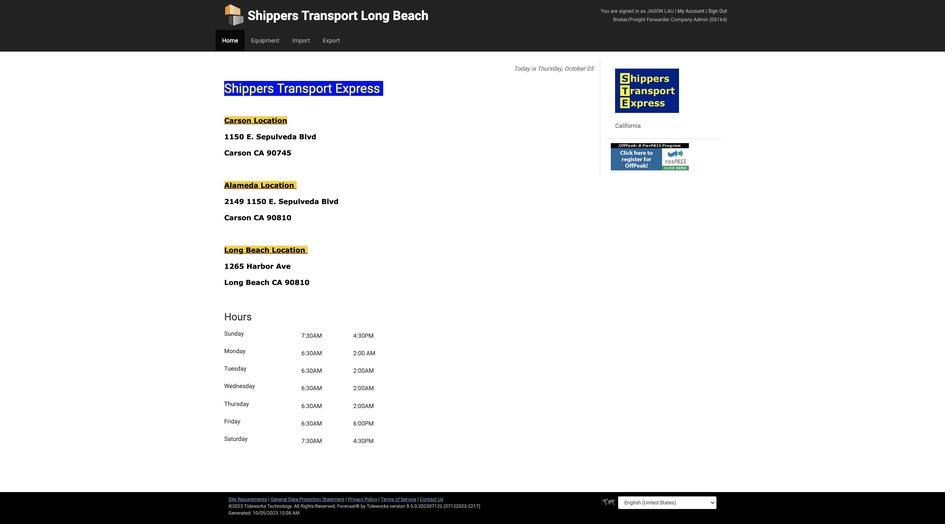 Task type: locate. For each thing, give the bounding box(es) containing it.
2 carson from the top
[[224, 149, 251, 157]]

7:30am
[[301, 332, 322, 339], [301, 438, 322, 445]]

home
[[222, 37, 238, 44]]

transport
[[301, 8, 358, 23], [277, 81, 332, 96]]

1 vertical spatial blvd
[[321, 197, 339, 206]]

1 horizontal spatial am
[[366, 350, 375, 357]]

ca
[[254, 149, 264, 157], [254, 214, 264, 222], [272, 279, 282, 287]]

2:00am for wednesday
[[353, 385, 374, 392]]

import button
[[286, 30, 316, 51]]

90810 down 2149 1150 e. sepulveda blvd
[[267, 214, 292, 222]]

signed
[[619, 8, 634, 14]]

1 6:30am from the top
[[301, 350, 322, 357]]

location up 1150 e. sepulveda blvd
[[254, 116, 287, 124]]

1 carson from the top
[[224, 116, 251, 124]]

shippers
[[248, 8, 299, 23], [224, 81, 274, 96]]

1 vertical spatial 4:30pm
[[353, 438, 374, 445]]

terms of service link
[[381, 497, 416, 503]]

0 vertical spatial 2:00am
[[353, 368, 374, 374]]

are
[[611, 8, 618, 14]]

shippers for shippers transport express
[[224, 81, 274, 96]]

e.
[[247, 133, 254, 141], [269, 197, 276, 206]]

2 vertical spatial ca
[[272, 279, 282, 287]]

forwarder
[[647, 17, 670, 23]]

wednesday
[[224, 383, 255, 390]]

is
[[531, 65, 536, 72]]

alameda
[[224, 181, 258, 189]]

long for long beach location
[[224, 246, 243, 254]]

3 2:00am from the top
[[353, 403, 374, 410]]

0 vertical spatial 1150
[[224, 133, 244, 141]]

equipment
[[251, 37, 279, 44]]

1 vertical spatial carson
[[224, 149, 251, 157]]

3 carson from the top
[[224, 214, 251, 222]]

1 vertical spatial 7:30am
[[301, 438, 322, 445]]

transport for express
[[277, 81, 332, 96]]

1 vertical spatial am
[[292, 511, 300, 516]]

1 vertical spatial shippers
[[224, 81, 274, 96]]

2 7:30am from the top
[[301, 438, 322, 445]]

1 vertical spatial beach
[[246, 246, 269, 254]]

my
[[678, 8, 684, 14]]

import
[[292, 37, 310, 44]]

0 vertical spatial carson
[[224, 116, 251, 124]]

site requirements | general data protection statement | privacy policy | terms of service | contact us ©2023 tideworks technology. all rights reserved. forecast® by tideworks version 9.5.0.202307122 (07122023-2217) generated: 10/05/2023 10:08 am
[[229, 497, 480, 516]]

sepulveda
[[256, 133, 297, 141], [278, 197, 319, 206]]

1 vertical spatial long
[[224, 246, 243, 254]]

am
[[366, 350, 375, 357], [292, 511, 300, 516]]

90810 down ave
[[285, 279, 310, 287]]

0 horizontal spatial blvd
[[299, 133, 316, 141]]

carson location
[[224, 116, 287, 124]]

long
[[361, 8, 390, 23], [224, 246, 243, 254], [224, 279, 243, 287]]

0 vertical spatial ca
[[254, 149, 264, 157]]

admin
[[694, 17, 708, 23]]

0 vertical spatial transport
[[301, 8, 358, 23]]

6:30am
[[301, 350, 322, 357], [301, 368, 322, 374], [301, 385, 322, 392], [301, 403, 322, 410], [301, 420, 322, 427]]

ave
[[276, 262, 291, 270]]

6:30am for friday
[[301, 420, 322, 427]]

4:30pm down 6:00pm
[[353, 438, 374, 445]]

shippers up equipment
[[248, 8, 299, 23]]

sepulveda up 90745
[[256, 133, 297, 141]]

1 4:30pm from the top
[[353, 332, 374, 339]]

protection
[[299, 497, 321, 503]]

sunday
[[224, 330, 244, 337]]

1 vertical spatial 1150
[[247, 197, 266, 206]]

1150 down carson location
[[224, 133, 244, 141]]

equipment button
[[245, 30, 286, 51]]

6:30am for thursday
[[301, 403, 322, 410]]

tuesday
[[224, 365, 246, 372]]

6:30am for monday
[[301, 350, 322, 357]]

blvd
[[299, 133, 316, 141], [321, 197, 339, 206]]

5 6:30am from the top
[[301, 420, 322, 427]]

long beach ca 90810
[[224, 279, 310, 287]]

shippers transport long beach link
[[224, 0, 429, 30]]

0 vertical spatial shippers
[[248, 8, 299, 23]]

0 vertical spatial 7:30am
[[301, 332, 322, 339]]

4 6:30am from the top
[[301, 403, 322, 410]]

company
[[671, 17, 692, 23]]

of
[[395, 497, 400, 503]]

0 vertical spatial location
[[254, 116, 287, 124]]

1150 up carson ca 90810
[[247, 197, 266, 206]]

site
[[229, 497, 237, 503]]

0 vertical spatial e.
[[247, 133, 254, 141]]

e. down carson location
[[247, 133, 254, 141]]

1150
[[224, 133, 244, 141], [247, 197, 266, 206]]

| up 9.5.0.202307122
[[418, 497, 419, 503]]

contact
[[420, 497, 437, 503]]

6:30am for wednesday
[[301, 385, 322, 392]]

2 vertical spatial beach
[[246, 279, 269, 287]]

contact us link
[[420, 497, 443, 503]]

2 vertical spatial 2:00am
[[353, 403, 374, 410]]

carson
[[224, 116, 251, 124], [224, 149, 251, 157], [224, 214, 251, 222]]

am right 2:00
[[366, 350, 375, 357]]

beach
[[393, 8, 429, 23], [246, 246, 269, 254], [246, 279, 269, 287]]

1 vertical spatial 2:00am
[[353, 385, 374, 392]]

0 horizontal spatial am
[[292, 511, 300, 516]]

all
[[294, 504, 299, 509]]

2 vertical spatial location
[[272, 246, 305, 254]]

california
[[615, 122, 641, 129]]

shippers transport long beach image
[[615, 69, 679, 113]]

am down all
[[292, 511, 300, 516]]

shippers up carson location
[[224, 81, 274, 96]]

ca down 2149 1150 e. sepulveda blvd
[[254, 214, 264, 222]]

90745
[[267, 149, 292, 157]]

hours
[[224, 311, 257, 323]]

1 horizontal spatial blvd
[[321, 197, 339, 206]]

| up forecast®
[[346, 497, 347, 503]]

2 vertical spatial carson
[[224, 214, 251, 222]]

1 vertical spatial transport
[[277, 81, 332, 96]]

1 vertical spatial location
[[261, 181, 294, 189]]

2 vertical spatial long
[[224, 279, 243, 287]]

rights
[[301, 504, 314, 509]]

ca down ave
[[272, 279, 282, 287]]

saturday
[[224, 436, 249, 443]]

carson down 2149
[[224, 214, 251, 222]]

carson up alameda
[[224, 149, 251, 157]]

you
[[601, 8, 609, 14]]

3 6:30am from the top
[[301, 385, 322, 392]]

2:00am
[[353, 368, 374, 374], [353, 385, 374, 392], [353, 403, 374, 410]]

e. down alameda location
[[269, 197, 276, 206]]

2149 1150 e. sepulveda blvd
[[224, 197, 339, 206]]

1 7:30am from the top
[[301, 332, 322, 339]]

4:30pm for saturday
[[353, 438, 374, 445]]

location up 2149 1150 e. sepulveda blvd
[[261, 181, 294, 189]]

90810
[[267, 214, 292, 222], [285, 279, 310, 287]]

6:30am for tuesday
[[301, 368, 322, 374]]

sepulveda down alameda location
[[278, 197, 319, 206]]

1 vertical spatial e.
[[269, 197, 276, 206]]

am inside site requirements | general data protection statement | privacy policy | terms of service | contact us ©2023 tideworks technology. all rights reserved. forecast® by tideworks version 9.5.0.202307122 (07122023-2217) generated: 10/05/2023 10:08 am
[[292, 511, 300, 516]]

0 vertical spatial 4:30pm
[[353, 332, 374, 339]]

location for alameda location
[[261, 181, 294, 189]]

2 4:30pm from the top
[[353, 438, 374, 445]]

location for carson location
[[254, 116, 287, 124]]

carson up 1150 e. sepulveda blvd
[[224, 116, 251, 124]]

1265 harbor ave
[[224, 262, 291, 270]]

tideworks
[[367, 504, 389, 509]]

thursday
[[224, 401, 249, 407]]

4:30pm up 2:00 am
[[353, 332, 374, 339]]

ca down 1150 e. sepulveda blvd
[[254, 149, 264, 157]]

2 2:00am from the top
[[353, 385, 374, 392]]

0 vertical spatial sepulveda
[[256, 133, 297, 141]]

beach for ca
[[246, 279, 269, 287]]

1 2:00am from the top
[[353, 368, 374, 374]]

2 6:30am from the top
[[301, 368, 322, 374]]

location
[[254, 116, 287, 124], [261, 181, 294, 189], [272, 246, 305, 254]]

carson for carson ca 90810
[[224, 214, 251, 222]]

0 horizontal spatial e.
[[247, 133, 254, 141]]

today
[[514, 65, 530, 72]]

carson for carson location
[[224, 116, 251, 124]]

location up ave
[[272, 246, 305, 254]]

carson for carson ca 90745
[[224, 149, 251, 157]]

|
[[675, 8, 676, 14], [706, 8, 707, 14], [268, 497, 270, 503], [346, 497, 347, 503], [378, 497, 380, 503], [418, 497, 419, 503]]

1 vertical spatial ca
[[254, 214, 264, 222]]



Task type: vqa. For each thing, say whether or not it's contained in the screenshot.
Number
no



Task type: describe. For each thing, give the bounding box(es) containing it.
alameda location
[[224, 181, 297, 189]]

shippers transport long beach
[[248, 8, 429, 23]]

1265
[[224, 262, 244, 270]]

thursday,
[[537, 65, 563, 72]]

2:00am for tuesday
[[353, 368, 374, 374]]

shippers for shippers transport long beach
[[248, 8, 299, 23]]

my account link
[[678, 8, 704, 14]]

0 vertical spatial blvd
[[299, 133, 316, 141]]

october
[[564, 65, 585, 72]]

privacy policy link
[[348, 497, 377, 503]]

long for long beach ca 90810
[[224, 279, 243, 287]]

reserved.
[[315, 504, 336, 509]]

1 vertical spatial 90810
[[285, 279, 310, 287]]

| left "my"
[[675, 8, 676, 14]]

account
[[686, 8, 704, 14]]

harbor
[[247, 262, 274, 270]]

2:00am for thursday
[[353, 403, 374, 410]]

4:30pm for sunday
[[353, 332, 374, 339]]

9.5.0.202307122
[[407, 504, 442, 509]]

| left sign
[[706, 8, 707, 14]]

technology.
[[267, 504, 293, 509]]

6:00pm
[[353, 420, 374, 427]]

monday
[[224, 348, 246, 355]]

carson ca 90745
[[224, 149, 292, 157]]

(07122023-
[[444, 504, 468, 509]]

2:00 am
[[353, 350, 375, 357]]

jason
[[647, 8, 663, 14]]

service
[[401, 497, 416, 503]]

version
[[390, 504, 405, 509]]

1 horizontal spatial 1150
[[247, 197, 266, 206]]

0 vertical spatial beach
[[393, 8, 429, 23]]

long beach location
[[224, 246, 308, 254]]

by
[[361, 504, 366, 509]]

1150 e. sepulveda blvd
[[224, 133, 316, 141]]

site requirements link
[[229, 497, 267, 503]]

(06164)
[[710, 17, 727, 23]]

sign out link
[[708, 8, 727, 14]]

7:30am for sunday
[[301, 332, 322, 339]]

pierpass image
[[611, 143, 689, 171]]

7:30am for saturday
[[301, 438, 322, 445]]

| left general
[[268, 497, 270, 503]]

export
[[323, 37, 340, 44]]

1 vertical spatial sepulveda
[[278, 197, 319, 206]]

0 vertical spatial am
[[366, 350, 375, 357]]

broker/freight
[[613, 17, 646, 23]]

carson ca 90810
[[224, 214, 292, 222]]

home button
[[216, 30, 245, 51]]

©2023 tideworks
[[229, 504, 266, 509]]

10/05/2023
[[253, 511, 278, 516]]

in
[[635, 8, 639, 14]]

1 horizontal spatial e.
[[269, 197, 276, 206]]

us
[[438, 497, 443, 503]]

0 vertical spatial 90810
[[267, 214, 292, 222]]

out
[[719, 8, 727, 14]]

0 horizontal spatial 1150
[[224, 133, 244, 141]]

friday
[[224, 418, 240, 425]]

lau
[[665, 8, 674, 14]]

beach for location
[[246, 246, 269, 254]]

as
[[640, 8, 646, 14]]

you are signed in as jason lau | my account | sign out broker/freight forwarder company admin (06164)
[[601, 8, 727, 23]]

requirements
[[238, 497, 267, 503]]

0 vertical spatial long
[[361, 8, 390, 23]]

export button
[[316, 30, 346, 51]]

sign
[[708, 8, 718, 14]]

privacy
[[348, 497, 363, 503]]

general data protection statement link
[[271, 497, 344, 503]]

statement
[[322, 497, 344, 503]]

05
[[587, 65, 594, 72]]

2217)
[[468, 504, 480, 509]]

policy
[[364, 497, 377, 503]]

2149
[[224, 197, 244, 206]]

2:00
[[353, 350, 365, 357]]

transport for long
[[301, 8, 358, 23]]

10:08
[[279, 511, 291, 516]]

generated:
[[229, 511, 252, 516]]

today is thursday, october 05
[[514, 65, 594, 72]]

| up the tideworks
[[378, 497, 380, 503]]

express
[[335, 81, 380, 96]]

ca for 90810
[[254, 214, 264, 222]]

ca for 90745
[[254, 149, 264, 157]]

shippers transport express
[[224, 81, 383, 96]]

general
[[271, 497, 287, 503]]

terms
[[381, 497, 394, 503]]

forecast®
[[337, 504, 360, 509]]

data
[[288, 497, 298, 503]]



